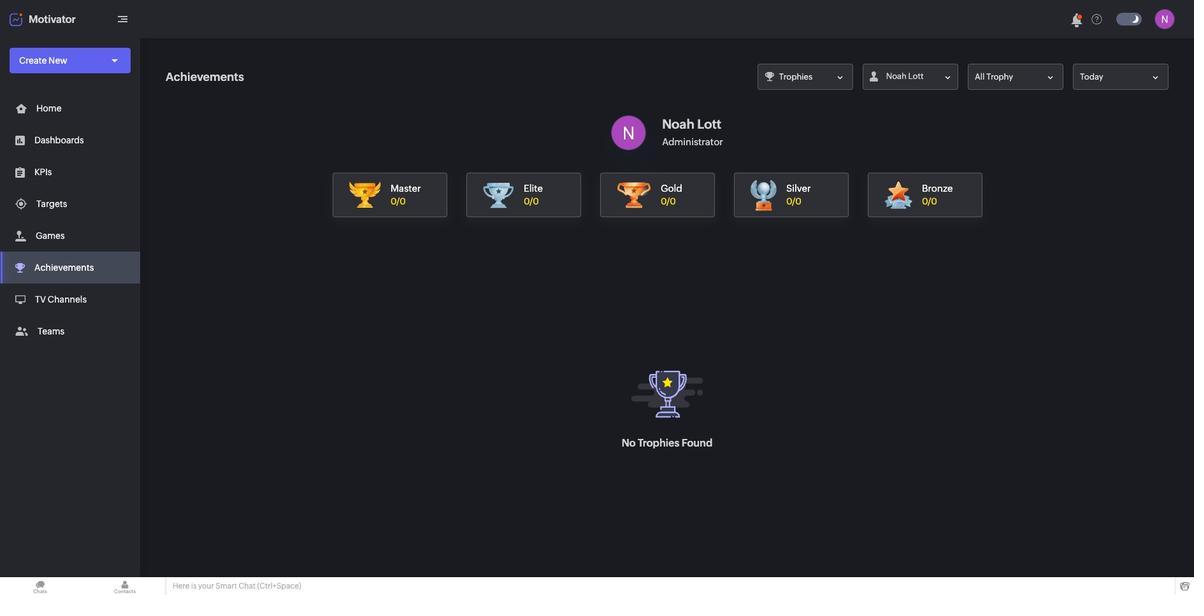 Task type: describe. For each thing, give the bounding box(es) containing it.
gold 0 / 0
[[661, 183, 683, 207]]

master 0 / 0
[[391, 183, 421, 207]]

/ for master
[[397, 196, 400, 207]]

/ for silver
[[793, 196, 796, 207]]

lott for noah lott administrator
[[698, 116, 722, 131]]

noah for noah lott administrator
[[663, 116, 695, 131]]

list containing home
[[0, 92, 140, 348]]

today
[[1081, 72, 1104, 82]]

bronze 0 / 0
[[923, 183, 954, 207]]

10 0 from the left
[[932, 196, 938, 207]]

elite
[[524, 183, 543, 194]]

no trophies found
[[622, 437, 713, 449]]

noah lott administrator
[[663, 116, 724, 147]]

home
[[36, 103, 62, 114]]

here is your smart chat (ctrl+space)
[[173, 582, 301, 591]]

(ctrl+space)
[[257, 582, 301, 591]]

help image
[[1092, 14, 1103, 24]]

tv
[[35, 295, 46, 305]]

6 0 from the left
[[670, 196, 676, 207]]

gold
[[661, 183, 683, 194]]

8 0 from the left
[[796, 196, 802, 207]]

silver 0 / 0
[[787, 183, 811, 207]]

found
[[682, 437, 713, 449]]

2 0 from the left
[[400, 196, 406, 207]]

chats image
[[0, 578, 80, 596]]

user image
[[1155, 9, 1176, 29]]

noah lott
[[887, 71, 924, 81]]

new
[[49, 55, 67, 66]]



Task type: locate. For each thing, give the bounding box(es) containing it.
motivator
[[29, 13, 76, 25]]

tv channels
[[35, 295, 87, 305]]

trophies
[[780, 72, 813, 82], [638, 437, 680, 449]]

elite 0 / 0
[[524, 183, 543, 207]]

/ inside elite 0 / 0
[[530, 196, 533, 207]]

channels
[[48, 295, 87, 305]]

1 horizontal spatial noah
[[887, 71, 907, 81]]

games
[[36, 231, 65, 241]]

0
[[391, 196, 397, 207], [400, 196, 406, 207], [524, 196, 530, 207], [533, 196, 539, 207], [661, 196, 667, 207], [670, 196, 676, 207], [787, 196, 793, 207], [796, 196, 802, 207], [923, 196, 929, 207], [932, 196, 938, 207]]

administrator
[[663, 136, 724, 147]]

bronze
[[923, 183, 954, 194]]

here
[[173, 582, 190, 591]]

is
[[191, 582, 197, 591]]

1 / from the left
[[397, 196, 400, 207]]

/ inside "master 0 / 0"
[[397, 196, 400, 207]]

your
[[198, 582, 214, 591]]

icon image
[[612, 115, 647, 150]]

3 / from the left
[[667, 196, 670, 207]]

no
[[622, 437, 636, 449]]

all
[[976, 72, 985, 82]]

5 0 from the left
[[661, 196, 667, 207]]

1 horizontal spatial lott
[[909, 71, 924, 81]]

/ down bronze
[[929, 196, 932, 207]]

9 0 from the left
[[923, 196, 929, 207]]

/ for bronze
[[929, 196, 932, 207]]

0 vertical spatial trophies
[[780, 72, 813, 82]]

achievements inside list
[[34, 263, 94, 273]]

/
[[397, 196, 400, 207], [530, 196, 533, 207], [667, 196, 670, 207], [793, 196, 796, 207], [929, 196, 932, 207]]

smart
[[216, 582, 237, 591]]

Trophies field
[[758, 64, 854, 90]]

5 / from the left
[[929, 196, 932, 207]]

/ down elite
[[530, 196, 533, 207]]

noah inside the noah lott administrator
[[663, 116, 695, 131]]

/ down gold
[[667, 196, 670, 207]]

trophy
[[987, 72, 1014, 82]]

Today field
[[1074, 64, 1169, 90]]

/ inside gold 0 / 0
[[667, 196, 670, 207]]

dashboards
[[34, 135, 84, 145]]

silver
[[787, 183, 811, 194]]

0 vertical spatial achievements
[[166, 70, 244, 84]]

noah for noah lott
[[887, 71, 907, 81]]

teams
[[38, 326, 65, 337]]

0 horizontal spatial lott
[[698, 116, 722, 131]]

create new
[[19, 55, 67, 66]]

1 0 from the left
[[391, 196, 397, 207]]

1 vertical spatial achievements
[[34, 263, 94, 273]]

1 horizontal spatial achievements
[[166, 70, 244, 84]]

4 / from the left
[[793, 196, 796, 207]]

1 vertical spatial trophies
[[638, 437, 680, 449]]

3 0 from the left
[[524, 196, 530, 207]]

4 0 from the left
[[533, 196, 539, 207]]

chat
[[239, 582, 256, 591]]

0 vertical spatial noah
[[887, 71, 907, 81]]

2 / from the left
[[530, 196, 533, 207]]

1 vertical spatial noah
[[663, 116, 695, 131]]

/ inside bronze 0 / 0
[[929, 196, 932, 207]]

/ down silver
[[793, 196, 796, 207]]

contacts image
[[85, 578, 165, 596]]

lott
[[909, 71, 924, 81], [698, 116, 722, 131]]

/ down master
[[397, 196, 400, 207]]

0 horizontal spatial noah
[[663, 116, 695, 131]]

/ for elite
[[530, 196, 533, 207]]

kpis
[[34, 167, 52, 177]]

achievements
[[166, 70, 244, 84], [34, 263, 94, 273]]

All Trophy field
[[969, 64, 1064, 90]]

0 vertical spatial lott
[[909, 71, 924, 81]]

noah
[[887, 71, 907, 81], [663, 116, 695, 131]]

/ inside silver 0 / 0
[[793, 196, 796, 207]]

lott for noah lott
[[909, 71, 924, 81]]

list
[[0, 92, 140, 348]]

1 vertical spatial lott
[[698, 116, 722, 131]]

/ for gold
[[667, 196, 670, 207]]

targets
[[36, 199, 67, 209]]

create
[[19, 55, 47, 66]]

lott inside the noah lott administrator
[[698, 116, 722, 131]]

1 horizontal spatial trophies
[[780, 72, 813, 82]]

trophies inside field
[[780, 72, 813, 82]]

master
[[391, 183, 421, 194]]

all trophy
[[976, 72, 1014, 82]]

0 horizontal spatial trophies
[[638, 437, 680, 449]]

7 0 from the left
[[787, 196, 793, 207]]

0 horizontal spatial achievements
[[34, 263, 94, 273]]



Task type: vqa. For each thing, say whether or not it's contained in the screenshot.
search element
no



